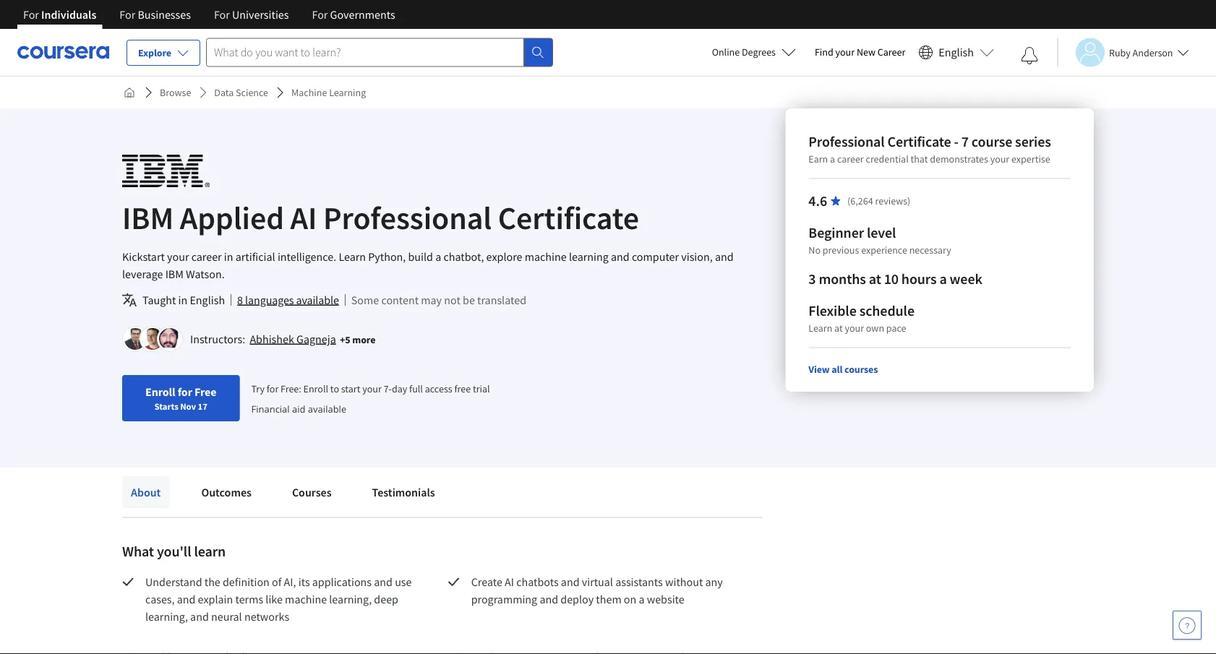 Task type: locate. For each thing, give the bounding box(es) containing it.
at
[[869, 270, 881, 288], [835, 322, 843, 335]]

1 horizontal spatial for
[[267, 382, 279, 395]]

create
[[471, 575, 502, 589]]

at left 10
[[869, 270, 881, 288]]

in left artificial
[[224, 249, 233, 264]]

0 horizontal spatial english
[[190, 293, 225, 307]]

1 vertical spatial ai
[[505, 575, 514, 589]]

any
[[705, 575, 723, 589]]

learning, down cases,
[[145, 610, 188, 624]]

for left the governments on the top of the page
[[312, 7, 328, 22]]

0 horizontal spatial for
[[178, 385, 192, 399]]

in inside kickstart your career in artificial intelligence. learn python, build a chatbot, explore machine learning and computer vision, and leverage ibm watson.
[[224, 249, 233, 264]]

2 for from the left
[[120, 7, 135, 22]]

no
[[809, 244, 821, 257]]

a inside kickstart your career in artificial intelligence. learn python, build a chatbot, explore machine learning and computer vision, and leverage ibm watson.
[[435, 249, 441, 264]]

0 vertical spatial learning,
[[329, 592, 372, 607]]

outcomes link
[[193, 477, 260, 508]]

ai,
[[284, 575, 296, 589]]

certificate inside professional certificate - 7 course series earn a career credential that demonstrates your expertise
[[888, 133, 951, 151]]

website
[[647, 592, 685, 607]]

enroll up the starts
[[145, 385, 175, 399]]

show notifications image
[[1021, 47, 1038, 64]]

1 vertical spatial machine
[[285, 592, 327, 607]]

home image
[[124, 87, 135, 98]]

8
[[237, 293, 243, 307]]

0 horizontal spatial learn
[[339, 249, 366, 264]]

explore
[[486, 249, 522, 264]]

learn left python,
[[339, 249, 366, 264]]

hours
[[902, 270, 937, 288]]

them
[[596, 592, 622, 607]]

for for governments
[[312, 7, 328, 22]]

ibm up taught in english
[[165, 267, 184, 281]]

available up gagneja
[[296, 293, 339, 307]]

individuals
[[41, 7, 96, 22]]

and right the learning
[[611, 249, 630, 264]]

0 vertical spatial career
[[837, 153, 864, 166]]

your inside professional certificate - 7 course series earn a career credential that demonstrates your expertise
[[990, 153, 1010, 166]]

your up watson.
[[167, 249, 189, 264]]

may
[[421, 293, 442, 307]]

and down chatbots on the bottom left of page
[[540, 592, 558, 607]]

machine
[[291, 86, 327, 99]]

1 horizontal spatial learning,
[[329, 592, 372, 607]]

instructors: abhishek gagneja +5 more
[[190, 332, 375, 346]]

0 horizontal spatial at
[[835, 322, 843, 335]]

1 vertical spatial career
[[191, 249, 222, 264]]

enroll left the to
[[303, 382, 328, 395]]

universities
[[232, 7, 289, 22]]

financial aid available button
[[251, 402, 347, 415]]

networks
[[244, 610, 289, 624]]

8 languages available
[[237, 293, 339, 307]]

build
[[408, 249, 433, 264]]

1 vertical spatial at
[[835, 322, 843, 335]]

0 horizontal spatial learning,
[[145, 610, 188, 624]]

and
[[611, 249, 630, 264], [715, 249, 734, 264], [374, 575, 393, 589], [561, 575, 580, 589], [177, 592, 196, 607], [540, 592, 558, 607], [190, 610, 209, 624]]

1 for from the left
[[23, 7, 39, 22]]

you'll
[[157, 543, 191, 561]]

trial
[[473, 382, 490, 395]]

credential
[[866, 153, 909, 166]]

0 horizontal spatial in
[[178, 293, 187, 307]]

1 horizontal spatial career
[[837, 153, 864, 166]]

certificate up that
[[888, 133, 951, 151]]

0 horizontal spatial professional
[[323, 197, 492, 238]]

learning,
[[329, 592, 372, 607], [145, 610, 188, 624]]

and down explain
[[190, 610, 209, 624]]

the
[[204, 575, 220, 589]]

None search field
[[206, 38, 553, 67]]

what
[[122, 543, 154, 561]]

for left businesses
[[120, 7, 135, 22]]

0 vertical spatial professional
[[809, 133, 885, 151]]

free:
[[281, 382, 301, 395]]

0 vertical spatial learn
[[339, 249, 366, 264]]

professional up 'build'
[[323, 197, 492, 238]]

machine inside kickstart your career in artificial intelligence. learn python, build a chatbot, explore machine learning and computer vision, and leverage ibm watson.
[[525, 249, 567, 264]]

1 horizontal spatial english
[[939, 45, 974, 60]]

taught in english
[[142, 293, 225, 307]]

available inside try for free: enroll to start your 7-day full access free trial financial aid available
[[308, 402, 347, 415]]

your down course
[[990, 153, 1010, 166]]

What do you want to learn? text field
[[206, 38, 524, 67]]

your left 7-
[[362, 382, 382, 395]]

learn
[[194, 543, 226, 561]]

0 horizontal spatial ai
[[290, 197, 317, 238]]

1 vertical spatial in
[[178, 293, 187, 307]]

career right earn
[[837, 153, 864, 166]]

1 vertical spatial ibm
[[165, 267, 184, 281]]

(6,264
[[847, 195, 873, 208]]

1 horizontal spatial machine
[[525, 249, 567, 264]]

3 for from the left
[[214, 7, 230, 22]]

a inside create ai chatbots and virtual assistants without any programming and deploy them on a website
[[639, 592, 645, 607]]

schedule
[[859, 302, 915, 320]]

1 vertical spatial learn
[[809, 322, 832, 335]]

understand the definition of ai, its applications and use cases, and explain terms like machine learning, deep learning, and neural networks
[[145, 575, 414, 624]]

0 horizontal spatial certificate
[[498, 197, 639, 238]]

banner navigation
[[12, 0, 407, 29]]

computer
[[632, 249, 679, 264]]

ibm image
[[122, 155, 210, 187]]

0 vertical spatial ai
[[290, 197, 317, 238]]

definition
[[223, 575, 270, 589]]

0 vertical spatial certificate
[[888, 133, 951, 151]]

earn
[[809, 153, 828, 166]]

about link
[[122, 477, 169, 508]]

1 horizontal spatial professional
[[809, 133, 885, 151]]

1 horizontal spatial enroll
[[303, 382, 328, 395]]

for left universities
[[214, 7, 230, 22]]

english down watson.
[[190, 293, 225, 307]]

at down flexible at the right of page
[[835, 322, 843, 335]]

0 vertical spatial english
[[939, 45, 974, 60]]

degrees
[[742, 46, 776, 59]]

10
[[884, 270, 899, 288]]

learning, down applications on the bottom of page
[[329, 592, 372, 607]]

a right 'build'
[[435, 249, 441, 264]]

machine down its on the left bottom of page
[[285, 592, 327, 607]]

ai up the programming
[[505, 575, 514, 589]]

certificate
[[888, 133, 951, 151], [498, 197, 639, 238]]

ibm up the kickstart
[[122, 197, 174, 238]]

0 horizontal spatial machine
[[285, 592, 327, 607]]

learn inside kickstart your career in artificial intelligence. learn python, build a chatbot, explore machine learning and computer vision, and leverage ibm watson.
[[339, 249, 366, 264]]

all
[[832, 363, 843, 376]]

your inside the flexible schedule learn at your own pace
[[845, 322, 864, 335]]

a right earn
[[830, 153, 835, 166]]

for up nov
[[178, 385, 192, 399]]

your right find
[[836, 46, 855, 59]]

machine inside the understand the definition of ai, its applications and use cases, and explain terms like machine learning, deep learning, and neural networks
[[285, 592, 327, 607]]

financial
[[251, 402, 290, 415]]

(6,264 reviews)
[[847, 195, 911, 208]]

1 vertical spatial available
[[308, 402, 347, 415]]

english right career
[[939, 45, 974, 60]]

enroll inside enroll for free starts nov 17
[[145, 385, 175, 399]]

access
[[425, 382, 452, 395]]

for right try
[[267, 382, 279, 395]]

explore
[[138, 46, 171, 59]]

a inside professional certificate - 7 course series earn a career credential that demonstrates your expertise
[[830, 153, 835, 166]]

0 vertical spatial in
[[224, 249, 233, 264]]

machine learning link
[[286, 80, 372, 106]]

0 vertical spatial available
[[296, 293, 339, 307]]

data science link
[[209, 80, 274, 106]]

professional
[[809, 133, 885, 151], [323, 197, 492, 238]]

your inside try for free: enroll to start your 7-day full access free trial financial aid available
[[362, 382, 382, 395]]

4.6
[[809, 192, 827, 210]]

starts
[[154, 401, 178, 412]]

1 horizontal spatial at
[[869, 270, 881, 288]]

demonstrates
[[930, 153, 988, 166]]

4 for from the left
[[312, 7, 328, 22]]

1 horizontal spatial learn
[[809, 322, 832, 335]]

learn
[[339, 249, 366, 264], [809, 322, 832, 335]]

1 horizontal spatial certificate
[[888, 133, 951, 151]]

a right on
[[639, 592, 645, 607]]

at inside the flexible schedule learn at your own pace
[[835, 322, 843, 335]]

free
[[195, 385, 217, 399]]

professional up earn
[[809, 133, 885, 151]]

1 vertical spatial learning,
[[145, 610, 188, 624]]

for for universities
[[214, 7, 230, 22]]

ibm applied ai professional certificate
[[122, 197, 639, 238]]

for inside try for free: enroll to start your 7-day full access free trial financial aid available
[[267, 382, 279, 395]]

1 horizontal spatial ai
[[505, 575, 514, 589]]

certificate up the learning
[[498, 197, 639, 238]]

english
[[939, 45, 974, 60], [190, 293, 225, 307]]

career up watson.
[[191, 249, 222, 264]]

try
[[251, 382, 265, 395]]

online degrees
[[712, 46, 776, 59]]

ai up intelligence.
[[290, 197, 317, 238]]

week
[[950, 270, 983, 288]]

taught
[[142, 293, 176, 307]]

available down the to
[[308, 402, 347, 415]]

in right taught
[[178, 293, 187, 307]]

for left individuals
[[23, 7, 39, 22]]

necessary
[[909, 244, 951, 257]]

previous
[[823, 244, 859, 257]]

career inside kickstart your career in artificial intelligence. learn python, build a chatbot, explore machine learning and computer vision, and leverage ibm watson.
[[191, 249, 222, 264]]

0 vertical spatial machine
[[525, 249, 567, 264]]

data science
[[214, 86, 268, 99]]

0 horizontal spatial enroll
[[145, 385, 175, 399]]

full
[[409, 382, 423, 395]]

chatbot,
[[444, 249, 484, 264]]

that
[[911, 153, 928, 166]]

your left own in the right of the page
[[845, 322, 864, 335]]

level
[[867, 224, 896, 242]]

machine right the explore
[[525, 249, 567, 264]]

available
[[296, 293, 339, 307], [308, 402, 347, 415]]

ibm
[[122, 197, 174, 238], [165, 267, 184, 281]]

a left week
[[940, 270, 947, 288]]

1 horizontal spatial in
[[224, 249, 233, 264]]

career
[[878, 46, 906, 59]]

start
[[341, 382, 360, 395]]

flexible schedule learn at your own pace
[[809, 302, 915, 335]]

learn down flexible at the right of page
[[809, 322, 832, 335]]

a
[[830, 153, 835, 166], [435, 249, 441, 264], [940, 270, 947, 288], [639, 592, 645, 607]]

enroll for free starts nov 17
[[145, 385, 217, 412]]

0 horizontal spatial career
[[191, 249, 222, 264]]

enroll inside try for free: enroll to start your 7-day full access free trial financial aid available
[[303, 382, 328, 395]]

for inside enroll for free starts nov 17
[[178, 385, 192, 399]]



Task type: vqa. For each thing, say whether or not it's contained in the screenshot.
strategy,
no



Task type: describe. For each thing, give the bounding box(es) containing it.
terms
[[235, 592, 263, 607]]

governments
[[330, 7, 395, 22]]

help center image
[[1179, 617, 1196, 634]]

deploy
[[561, 592, 594, 607]]

available inside 'button'
[[296, 293, 339, 307]]

leverage
[[122, 267, 163, 281]]

online degrees button
[[700, 36, 808, 68]]

7
[[962, 133, 969, 151]]

machine learning
[[291, 86, 366, 99]]

view all courses link
[[809, 363, 878, 376]]

professional inside professional certificate - 7 course series earn a career credential that demonstrates your expertise
[[809, 133, 885, 151]]

abhishek gagneja image
[[124, 328, 146, 350]]

and right vision,
[[715, 249, 734, 264]]

7-
[[384, 382, 392, 395]]

and down understand
[[177, 592, 196, 607]]

neural
[[211, 610, 242, 624]]

learning
[[569, 249, 609, 264]]

0 vertical spatial at
[[869, 270, 881, 288]]

learning
[[329, 86, 366, 99]]

ai inside create ai chatbots and virtual assistants without any programming and deploy them on a website
[[505, 575, 514, 589]]

kickstart your career in artificial intelligence. learn python, build a chatbot, explore machine learning and computer vision, and leverage ibm watson.
[[122, 249, 734, 281]]

be
[[463, 293, 475, 307]]

applied
[[180, 197, 284, 238]]

for universities
[[214, 7, 289, 22]]

deep
[[374, 592, 398, 607]]

applications
[[312, 575, 372, 589]]

0 vertical spatial ibm
[[122, 197, 174, 238]]

for for try
[[267, 382, 279, 395]]

what you'll learn
[[122, 543, 226, 561]]

beginner level no previous experience necessary
[[809, 224, 951, 257]]

8 languages available button
[[237, 291, 339, 309]]

chatbots
[[516, 575, 559, 589]]

browse link
[[154, 80, 197, 106]]

kickstart
[[122, 249, 165, 264]]

science
[[236, 86, 268, 99]]

experience
[[861, 244, 907, 257]]

find your new career link
[[808, 43, 913, 61]]

for for enroll
[[178, 385, 192, 399]]

1 vertical spatial professional
[[323, 197, 492, 238]]

1 vertical spatial certificate
[[498, 197, 639, 238]]

ruby anderson
[[1109, 46, 1173, 59]]

3 months at 10 hours a week
[[809, 270, 983, 288]]

joseph santarcangelo image
[[142, 328, 163, 350]]

programming
[[471, 592, 537, 607]]

ibm inside kickstart your career in artificial intelligence. learn python, build a chatbot, explore machine learning and computer vision, and leverage ibm watson.
[[165, 267, 184, 281]]

on
[[624, 592, 637, 607]]

use
[[395, 575, 412, 589]]

some content may not be translated
[[351, 293, 526, 307]]

virtual
[[582, 575, 613, 589]]

for businesses
[[120, 7, 191, 22]]

businesses
[[138, 7, 191, 22]]

about
[[131, 485, 161, 500]]

for for businesses
[[120, 7, 135, 22]]

flexible
[[809, 302, 857, 320]]

courses
[[292, 485, 332, 500]]

english inside button
[[939, 45, 974, 60]]

courses link
[[283, 477, 340, 508]]

courses
[[845, 363, 878, 376]]

own
[[866, 322, 884, 335]]

cases,
[[145, 592, 175, 607]]

python,
[[368, 249, 406, 264]]

find
[[815, 46, 834, 59]]

online
[[712, 46, 740, 59]]

abhishek
[[250, 332, 294, 346]]

+5
[[340, 333, 350, 346]]

nov
[[180, 401, 196, 412]]

and up deploy
[[561, 575, 580, 589]]

its
[[298, 575, 310, 589]]

browse
[[160, 86, 191, 99]]

data
[[214, 86, 234, 99]]

+5 more button
[[340, 332, 375, 347]]

anderson
[[1133, 46, 1173, 59]]

3
[[809, 270, 816, 288]]

view all courses
[[809, 363, 878, 376]]

career inside professional certificate - 7 course series earn a career credential that demonstrates your expertise
[[837, 153, 864, 166]]

without
[[665, 575, 703, 589]]

to
[[330, 382, 339, 395]]

professional certificate - 7 course series earn a career credential that demonstrates your expertise
[[809, 133, 1051, 166]]

1 vertical spatial english
[[190, 293, 225, 307]]

pace
[[886, 322, 906, 335]]

your inside kickstart your career in artificial intelligence. learn python, build a chatbot, explore machine learning and computer vision, and leverage ibm watson.
[[167, 249, 189, 264]]

beginner
[[809, 224, 864, 242]]

gagneja
[[296, 332, 336, 346]]

series
[[1015, 133, 1051, 151]]

and up deep
[[374, 575, 393, 589]]

some
[[351, 293, 379, 307]]

17
[[198, 401, 207, 412]]

vision,
[[681, 249, 713, 264]]

coursera image
[[17, 41, 109, 64]]

testimonials link
[[363, 477, 444, 508]]

english button
[[913, 29, 1000, 76]]

for governments
[[312, 7, 395, 22]]

for for individuals
[[23, 7, 39, 22]]

explore button
[[127, 40, 200, 66]]

rav ahuja image
[[159, 328, 181, 350]]

learn inside the flexible schedule learn at your own pace
[[809, 322, 832, 335]]

aid
[[292, 402, 306, 415]]

try for free: enroll to start your 7-day full access free trial financial aid available
[[251, 382, 490, 415]]

artificial
[[236, 249, 275, 264]]



